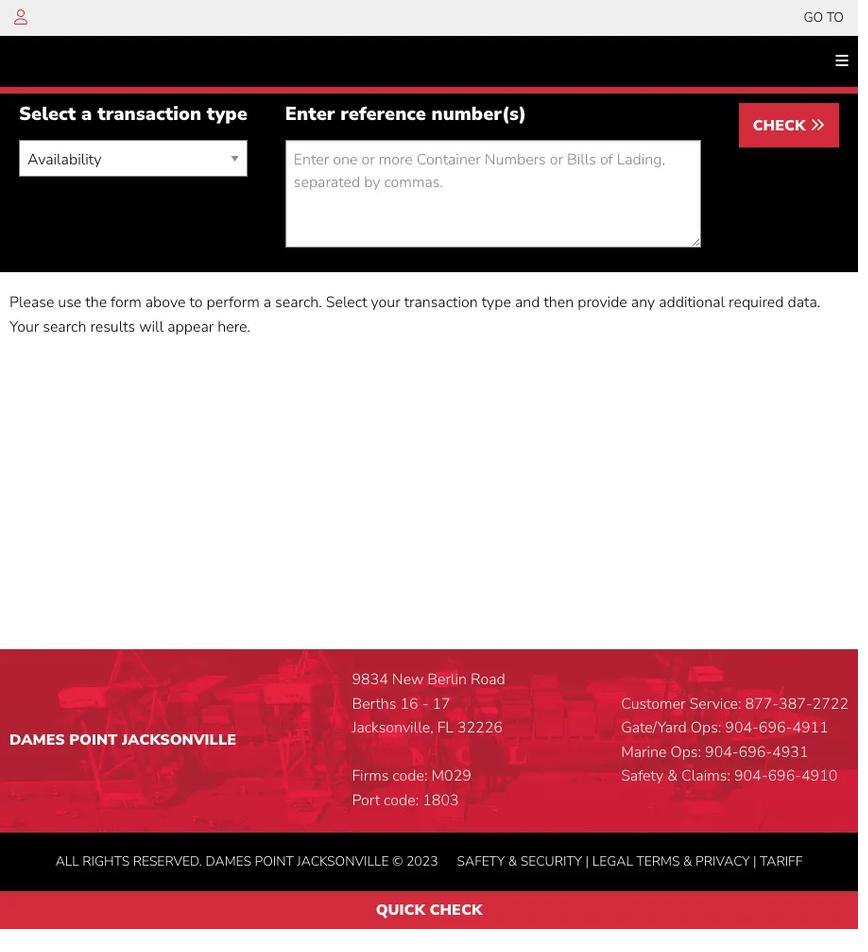 Task type: describe. For each thing, give the bounding box(es) containing it.
berlin
[[428, 670, 467, 690]]

provide
[[578, 292, 628, 313]]

your
[[371, 292, 401, 313]]

2 | from the left
[[754, 853, 757, 871]]

then
[[544, 292, 574, 313]]

tariff
[[761, 853, 803, 871]]

17
[[433, 694, 451, 715]]

0 vertical spatial 904-
[[726, 718, 759, 739]]

the
[[85, 292, 107, 313]]

dames point jacksonville
[[9, 730, 237, 751]]

all rights reserved. dames point jacksonville © 2023
[[56, 853, 438, 871]]

reserved.
[[133, 853, 202, 871]]

number(s)
[[432, 101, 527, 127]]

angle double right image
[[811, 117, 826, 132]]

reference
[[341, 101, 426, 127]]

quick
[[376, 900, 426, 921]]

legal
[[593, 853, 634, 871]]

1803
[[423, 791, 459, 812]]

any
[[632, 292, 656, 313]]

terms
[[637, 853, 680, 871]]

to
[[190, 292, 203, 313]]

2722
[[813, 694, 849, 715]]

0 vertical spatial code:
[[393, 767, 428, 787]]

1 vertical spatial check
[[430, 900, 483, 921]]

use
[[58, 292, 82, 313]]

1 vertical spatial 904-
[[706, 742, 739, 763]]

4931
[[773, 742, 809, 763]]

firms code:  m029 port code:  1803
[[352, 767, 472, 812]]

Enter reference number(s) text field
[[285, 140, 701, 248]]

& inside customer service: 877-387-2722 gate/yard ops: 904-696-4911 marine ops: 904-696-4931 safety & claims: 904-696-4910
[[668, 767, 678, 787]]

0 vertical spatial transaction
[[98, 101, 202, 127]]

here.
[[218, 316, 251, 337]]

all
[[56, 853, 79, 871]]

2 vertical spatial 696-
[[768, 767, 802, 787]]

gate/yard
[[622, 718, 687, 739]]

go
[[804, 9, 824, 26]]

check inside button
[[753, 115, 811, 136]]

customer
[[622, 694, 686, 715]]

0 vertical spatial ops:
[[691, 718, 722, 739]]

search.
[[275, 292, 322, 313]]

enter
[[285, 101, 335, 127]]

and
[[515, 292, 540, 313]]

results
[[90, 316, 135, 337]]

4911
[[793, 718, 829, 739]]

customer service: 877-387-2722 gate/yard ops: 904-696-4911 marine ops: 904-696-4931 safety & claims: 904-696-4910
[[622, 694, 849, 787]]

1 vertical spatial jacksonville
[[297, 853, 389, 871]]

0 vertical spatial select
[[19, 101, 76, 127]]

0 horizontal spatial type
[[207, 101, 248, 127]]

2 horizontal spatial &
[[684, 853, 693, 871]]

marine
[[622, 742, 667, 763]]

4910
[[802, 767, 838, 787]]

form
[[111, 292, 142, 313]]

please use the form above to perform a search. select your transaction type and then provide any additional required data. your search results will appear here.
[[9, 292, 821, 337]]

perform
[[207, 292, 260, 313]]

will
[[139, 316, 164, 337]]

to
[[827, 9, 845, 26]]

©
[[393, 853, 403, 871]]

service:
[[690, 694, 742, 715]]

quick check link
[[0, 892, 859, 930]]

877-
[[746, 694, 779, 715]]



Task type: vqa. For each thing, say whether or not it's contained in the screenshot.
Phone Numbers
no



Task type: locate. For each thing, give the bounding box(es) containing it.
additional
[[659, 292, 725, 313]]

0 horizontal spatial check
[[430, 900, 483, 921]]

required
[[729, 292, 785, 313]]

appear
[[168, 316, 214, 337]]

0 horizontal spatial &
[[509, 853, 518, 871]]

0 vertical spatial 696-
[[759, 718, 793, 739]]

1 horizontal spatial a
[[264, 292, 272, 313]]

select
[[19, 101, 76, 127], [326, 292, 367, 313]]

type left and
[[482, 292, 512, 313]]

code: up 1803
[[393, 767, 428, 787]]

1 horizontal spatial select
[[326, 292, 367, 313]]

code:
[[393, 767, 428, 787], [384, 791, 419, 812]]

road
[[471, 670, 506, 690]]

transaction
[[98, 101, 202, 127], [404, 292, 478, 313]]

code: right port
[[384, 791, 419, 812]]

&
[[668, 767, 678, 787], [509, 853, 518, 871], [684, 853, 693, 871]]

0 horizontal spatial a
[[81, 101, 92, 127]]

1 horizontal spatial dames
[[206, 853, 252, 871]]

fl
[[438, 718, 454, 739]]

0 vertical spatial point
[[69, 730, 118, 751]]

a inside please use the form above to perform a search. select your transaction type and then provide any additional required data. your search results will appear here.
[[264, 292, 272, 313]]

safety down marine
[[622, 767, 664, 787]]

1 vertical spatial transaction
[[404, 292, 478, 313]]

904- up claims: on the right
[[706, 742, 739, 763]]

1 | from the left
[[586, 853, 589, 871]]

904- right claims: on the right
[[735, 767, 768, 787]]

0 horizontal spatial |
[[586, 853, 589, 871]]

1 vertical spatial safety
[[457, 853, 505, 871]]

dames
[[9, 730, 65, 751], [206, 853, 252, 871]]

696-
[[759, 718, 793, 739], [739, 742, 773, 763], [768, 767, 802, 787]]

jacksonville,
[[352, 718, 434, 739]]

& right terms
[[684, 853, 693, 871]]

1 vertical spatial code:
[[384, 791, 419, 812]]

| left legal
[[586, 853, 589, 871]]

1 horizontal spatial safety
[[622, 767, 664, 787]]

please
[[9, 292, 54, 313]]

jacksonville
[[122, 730, 237, 751], [297, 853, 389, 871]]

point
[[69, 730, 118, 751], [255, 853, 294, 871]]

quick check
[[376, 900, 483, 921]]

bars image
[[836, 53, 849, 68]]

| left tariff
[[754, 853, 757, 871]]

user image
[[14, 9, 27, 25]]

select a transaction type
[[19, 101, 248, 127]]

ops: up claims: on the right
[[671, 742, 702, 763]]

safety & security | legal terms & privacy | tariff
[[457, 853, 803, 871]]

0 vertical spatial a
[[81, 101, 92, 127]]

search
[[43, 316, 86, 337]]

go to
[[804, 9, 845, 26]]

a
[[81, 101, 92, 127], [264, 292, 272, 313]]

footer
[[0, 650, 859, 892]]

type inside please use the form above to perform a search. select your transaction type and then provide any additional required data. your search results will appear here.
[[482, 292, 512, 313]]

check
[[753, 115, 811, 136], [430, 900, 483, 921]]

1 horizontal spatial &
[[668, 767, 678, 787]]

ops: down service:
[[691, 718, 722, 739]]

privacy
[[696, 853, 750, 871]]

type left 'enter' at the left top of the page
[[207, 101, 248, 127]]

0 vertical spatial type
[[207, 101, 248, 127]]

1 horizontal spatial type
[[482, 292, 512, 313]]

berths
[[352, 694, 397, 715]]

1 horizontal spatial jacksonville
[[297, 853, 389, 871]]

1 horizontal spatial |
[[754, 853, 757, 871]]

transaction inside please use the form above to perform a search. select your transaction type and then provide any additional required data. your search results will appear here.
[[404, 292, 478, 313]]

0 vertical spatial dames
[[9, 730, 65, 751]]

32226
[[458, 718, 503, 739]]

-
[[423, 694, 429, 715]]

& left claims: on the right
[[668, 767, 678, 787]]

port
[[352, 791, 380, 812]]

footer containing 9834 new berlin road
[[0, 650, 859, 892]]

0 vertical spatial safety
[[622, 767, 664, 787]]

1 vertical spatial point
[[255, 853, 294, 871]]

1 vertical spatial ops:
[[671, 742, 702, 763]]

9834 new berlin road berths 16 - 17 jacksonville, fl 32226
[[352, 670, 506, 739]]

0 horizontal spatial transaction
[[98, 101, 202, 127]]

new
[[392, 670, 424, 690]]

check button
[[739, 103, 840, 148]]

m029
[[432, 767, 472, 787]]

1 vertical spatial type
[[482, 292, 512, 313]]

your
[[9, 316, 39, 337]]

1 vertical spatial a
[[264, 292, 272, 313]]

legal terms & privacy link
[[593, 853, 750, 871]]

firms
[[352, 767, 389, 787]]

0 horizontal spatial jacksonville
[[122, 730, 237, 751]]

1 horizontal spatial check
[[753, 115, 811, 136]]

904- down 877-
[[726, 718, 759, 739]]

2 vertical spatial 904-
[[735, 767, 768, 787]]

0 vertical spatial check
[[753, 115, 811, 136]]

387-
[[779, 694, 813, 715]]

safety inside customer service: 877-387-2722 gate/yard ops: 904-696-4911 marine ops: 904-696-4931 safety & claims: 904-696-4910
[[622, 767, 664, 787]]

904-
[[726, 718, 759, 739], [706, 742, 739, 763], [735, 767, 768, 787]]

1 vertical spatial dames
[[206, 853, 252, 871]]

data.
[[788, 292, 821, 313]]

1 vertical spatial 696-
[[739, 742, 773, 763]]

0 horizontal spatial safety
[[457, 853, 505, 871]]

ops:
[[691, 718, 722, 739], [671, 742, 702, 763]]

tariff link
[[761, 853, 803, 871]]

type
[[207, 101, 248, 127], [482, 292, 512, 313]]

safety
[[622, 767, 664, 787], [457, 853, 505, 871]]

select inside please use the form above to perform a search. select your transaction type and then provide any additional required data. your search results will appear here.
[[326, 292, 367, 313]]

|
[[586, 853, 589, 871], [754, 853, 757, 871]]

0 horizontal spatial dames
[[9, 730, 65, 751]]

above
[[145, 292, 186, 313]]

1 vertical spatial select
[[326, 292, 367, 313]]

16
[[401, 694, 419, 715]]

2023
[[407, 853, 438, 871]]

security
[[521, 853, 583, 871]]

1 horizontal spatial point
[[255, 853, 294, 871]]

safety right 2023 at the bottom of page
[[457, 853, 505, 871]]

9834
[[352, 670, 389, 690]]

0 vertical spatial jacksonville
[[122, 730, 237, 751]]

1 horizontal spatial transaction
[[404, 292, 478, 313]]

& left security
[[509, 853, 518, 871]]

enter reference number(s)
[[285, 101, 527, 127]]

safety & security link
[[457, 853, 583, 871]]

rights
[[83, 853, 130, 871]]

claims:
[[682, 767, 731, 787]]

0 horizontal spatial point
[[69, 730, 118, 751]]

0 horizontal spatial select
[[19, 101, 76, 127]]



